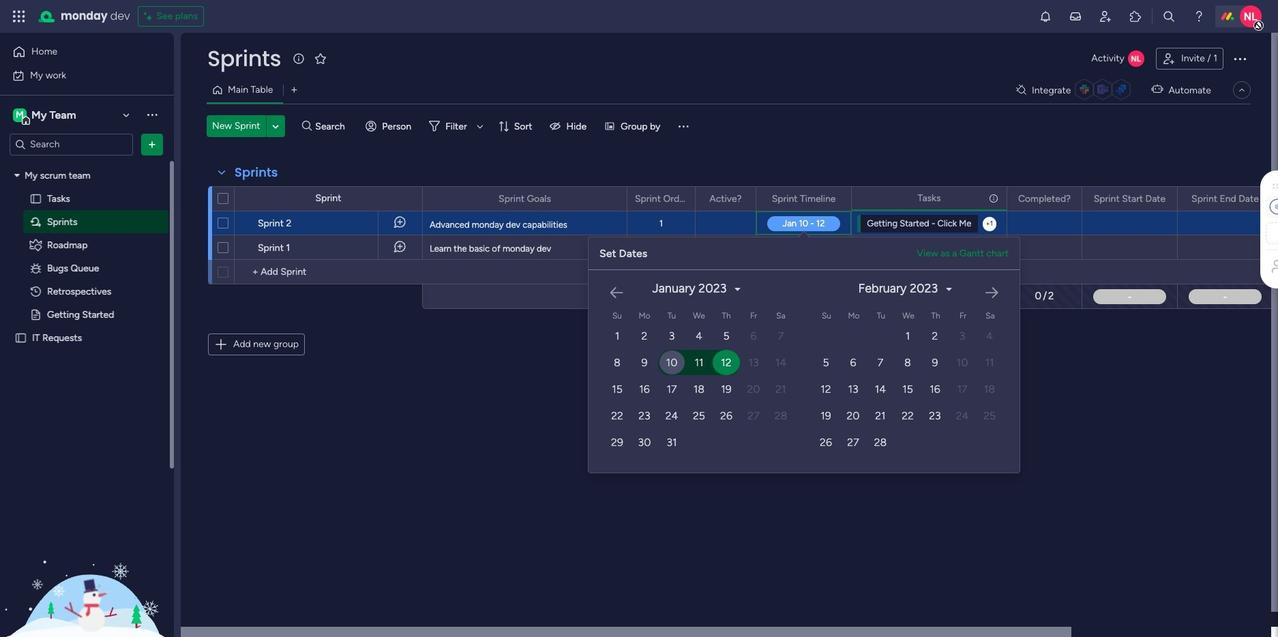 Task type: describe. For each thing, give the bounding box(es) containing it.
help image
[[1192, 10, 1206, 23]]

invite members image
[[1099, 10, 1112, 23]]

lottie animation element
[[0, 499, 174, 637]]

workspace selection element
[[13, 107, 78, 124]]

autopilot image
[[1152, 81, 1163, 98]]

1 horizontal spatial caret down image
[[946, 284, 952, 294]]

dapulse integrations image
[[1016, 85, 1026, 95]]

arrow down image
[[472, 118, 488, 134]]

show board description image
[[291, 52, 307, 65]]

home image
[[12, 45, 26, 59]]

Search in workspace field
[[29, 136, 114, 152]]

workspace image
[[13, 107, 27, 122]]

apps image
[[1129, 10, 1142, 23]]

see plans image
[[144, 8, 157, 25]]

lottie animation image
[[0, 499, 174, 637]]

0 vertical spatial caret down image
[[14, 171, 20, 180]]



Task type: vqa. For each thing, say whether or not it's contained in the screenshot.
third Add or edit team image from the top of the page
no



Task type: locate. For each thing, give the bounding box(es) containing it.
caret down image
[[735, 284, 740, 294]]

Search field
[[312, 117, 353, 136]]

v2 search image
[[302, 119, 312, 134]]

menu image
[[677, 119, 691, 133]]

collapse board header image
[[1237, 85, 1248, 95]]

1 vertical spatial public board image
[[14, 331, 27, 344]]

options image
[[737, 187, 746, 210], [190, 206, 201, 239], [190, 231, 201, 264]]

inbox image
[[1069, 10, 1082, 23]]

notifications image
[[1039, 10, 1052, 23]]

0 horizontal spatial caret down image
[[14, 171, 20, 180]]

+ Add Sprint text field
[[241, 264, 416, 280]]

select product image
[[12, 10, 26, 23]]

noah lott image
[[1240, 5, 1262, 27]]

option
[[0, 163, 174, 166]]

caret down image
[[14, 171, 20, 180], [946, 284, 952, 294]]

public board image
[[29, 192, 42, 205]]

0 vertical spatial public board image
[[29, 308, 42, 321]]

angle down image
[[272, 121, 279, 131]]

add view image
[[291, 85, 297, 95]]

my work image
[[12, 69, 25, 82]]

public board image
[[29, 308, 42, 321], [14, 331, 27, 344]]

column information image
[[988, 193, 999, 204]]

1 vertical spatial caret down image
[[946, 284, 952, 294]]

None field
[[204, 44, 284, 73], [231, 164, 281, 181], [914, 191, 944, 206], [495, 191, 555, 206], [632, 191, 691, 206], [706, 191, 745, 206], [768, 191, 839, 206], [1015, 191, 1074, 206], [1090, 191, 1169, 206], [1188, 191, 1262, 206], [204, 44, 284, 73], [231, 164, 281, 181], [914, 191, 944, 206], [495, 191, 555, 206], [632, 191, 691, 206], [706, 191, 745, 206], [768, 191, 839, 206], [1015, 191, 1074, 206], [1090, 191, 1169, 206], [1188, 191, 1262, 206]]

options image
[[1232, 50, 1248, 67], [145, 137, 159, 151], [988, 187, 997, 210], [608, 187, 617, 210], [676, 187, 685, 210], [832, 187, 842, 210], [1063, 187, 1072, 210], [1158, 187, 1168, 210], [1254, 187, 1263, 210]]

region
[[589, 265, 1278, 473]]

board activity image
[[1128, 50, 1145, 67]]

add to favorites image
[[314, 51, 327, 65]]

search everything image
[[1162, 10, 1176, 23]]

workspace options image
[[145, 108, 159, 122]]

0 horizontal spatial public board image
[[14, 331, 27, 344]]

1 horizontal spatial public board image
[[29, 308, 42, 321]]

list box
[[0, 161, 174, 533]]



